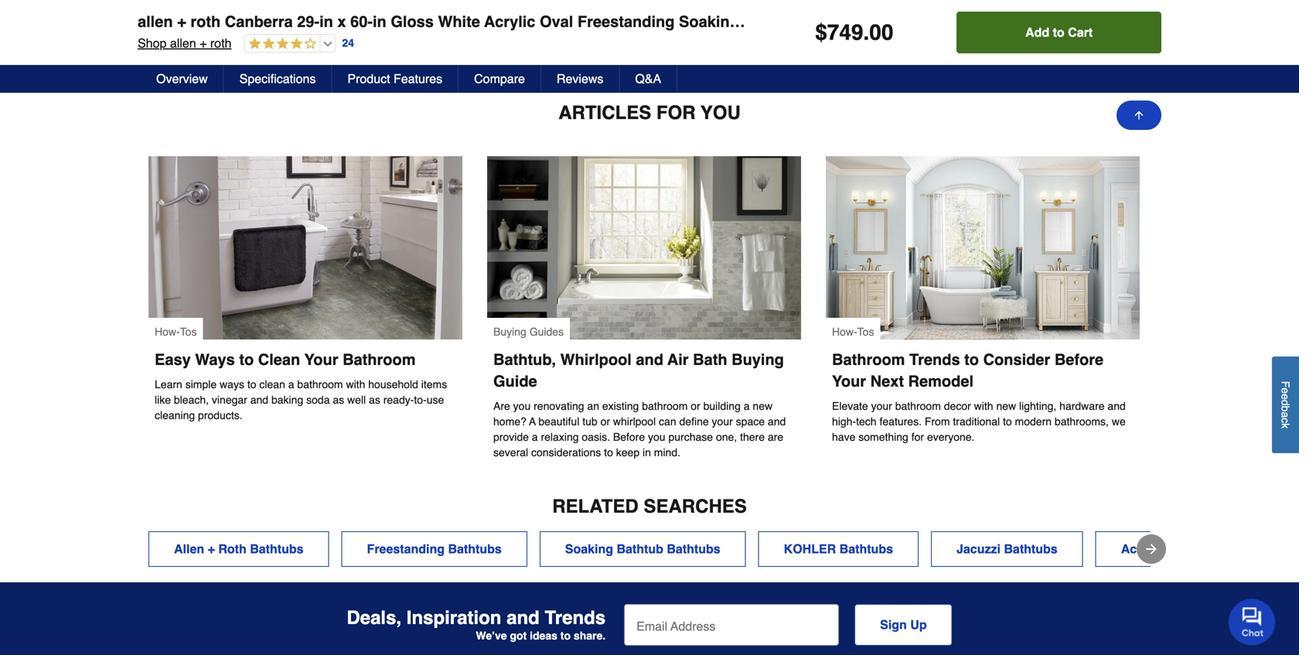 Task type: describe. For each thing, give the bounding box(es) containing it.
f e e d b a c k button
[[1273, 357, 1300, 453]]

bathtub,
[[494, 351, 556, 368]]

1 vertical spatial roth
[[210, 36, 232, 50]]

hardware
[[1060, 400, 1105, 412]]

bathroom inside bathroom trends to consider before your next remodel
[[832, 351, 906, 368]]

articles for you
[[559, 102, 741, 123]]

are you renovating an existing bathroom or building a new home? a beautiful tub or whirlpool can define your space and provide a relaxing oasis. before you purchase one, there are several considerations to keep in mind.
[[494, 400, 789, 459]]

remodel
[[909, 372, 974, 390]]

canberra
[[225, 13, 293, 31]]

easy ways to clean your bathroom link
[[149, 339, 463, 370]]

mind.
[[654, 446, 681, 459]]

trends inside bathroom trends to consider before your next remodel
[[910, 351, 961, 368]]

to inside bathroom trends to consider before your next remodel
[[965, 351, 979, 368]]

a light blue bathroom with two wood vanities and a freestanding tub in the middle. image
[[826, 156, 1140, 339]]

searches
[[644, 496, 747, 517]]

freestanding bathtubs link
[[342, 531, 527, 567]]

in inside are you renovating an existing bathroom or building a new home? a beautiful tub or whirlpool can define your space and provide a relaxing oasis. before you purchase one, there are several considerations to keep in mind.
[[643, 446, 651, 459]]

arrow up image
[[1133, 109, 1146, 121]]

easy ways to clean your bathroom
[[155, 351, 416, 368]]

building
[[704, 400, 741, 412]]

29-
[[297, 13, 320, 31]]

to inside are you renovating an existing bathroom or building a new home? a beautiful tub or whirlpool can define your space and provide a relaxing oasis. before you purchase one, there are several considerations to keep in mind.
[[604, 446, 613, 459]]

ideas
[[530, 630, 558, 642]]

0 vertical spatial or
[[691, 400, 701, 412]]

to inside "button"
[[1053, 25, 1065, 39]]

24
[[342, 37, 354, 49]]

beautiful
[[539, 415, 580, 428]]

reviews button
[[542, 65, 620, 93]]

k
[[1280, 423, 1292, 429]]

your inside are you renovating an existing bathroom or building a new home? a beautiful tub or whirlpool can define your space and provide a relaxing oasis. before you purchase one, there are several considerations to keep in mind.
[[712, 415, 733, 428]]

a down "a"
[[532, 431, 538, 443]]

keep
[[616, 446, 640, 459]]

one,
[[716, 431, 737, 443]]

jacuzzi
[[957, 542, 1001, 556]]

define
[[680, 415, 709, 428]]

buying guides link
[[487, 156, 802, 339]]

and inside deals, inspiration and trends we've got ideas to share.
[[507, 607, 540, 628]]

your inside elevate your bathroom decor with new lighting, hardware and high-tech features. from traditional to modern bathrooms, we have something for everyone.
[[872, 400, 893, 412]]

guide
[[494, 372, 537, 390]]

x
[[338, 13, 346, 31]]

freestanding bathtubs
[[367, 542, 502, 556]]

0 horizontal spatial you
[[513, 400, 531, 412]]

bathtubs for jacuzzi bathtubs
[[1004, 542, 1058, 556]]

easy
[[155, 351, 191, 368]]

whirlpool
[[561, 351, 632, 368]]

1 e from the top
[[1280, 388, 1292, 394]]

how-tos for bathroom
[[832, 326, 875, 338]]

clean
[[258, 351, 300, 368]]

products.
[[198, 409, 243, 421]]

f
[[1280, 381, 1292, 388]]

shop allen + roth
[[138, 36, 232, 50]]

we
[[1112, 415, 1126, 428]]

product
[[348, 72, 390, 86]]

everyone.
[[928, 431, 975, 443]]

something
[[859, 431, 909, 443]]

inspiration
[[407, 607, 502, 628]]

d
[[1280, 400, 1292, 406]]

before inside are you renovating an existing bathroom or building a new home? a beautiful tub or whirlpool can define your space and provide a relaxing oasis. before you purchase one, there are several considerations to keep in mind.
[[613, 431, 645, 443]]

allen for allen + roth bathtubs
[[174, 542, 204, 556]]

to inside deals, inspiration and trends we've got ideas to share.
[[561, 630, 571, 642]]

purchase
[[669, 431, 713, 443]]

home?
[[494, 415, 527, 428]]

gloss
[[391, 13, 434, 31]]

bathroom inside learn simple ways to clean a bathroom with household items like bleach, vinegar and baking soda as well as ready-to-use cleaning products.
[[297, 378, 343, 391]]

$ 749 . 00
[[816, 20, 894, 45]]

with inside elevate your bathroom decor with new lighting, hardware and high-tech features. from traditional to modern bathrooms, we have something for everyone.
[[975, 400, 994, 412]]

c
[[1280, 418, 1292, 424]]

and inside elevate your bathroom decor with new lighting, hardware and high-tech features. from traditional to modern bathrooms, we have something for everyone.
[[1108, 400, 1126, 412]]

how- for bathroom
[[832, 326, 858, 338]]

1 horizontal spatial acrylic
[[1122, 542, 1163, 556]]

to inside list item
[[202, 40, 212, 54]]

your inside bathroom trends to consider before your next remodel
[[832, 372, 867, 390]]

.
[[864, 20, 870, 45]]

0 vertical spatial freestanding
[[578, 13, 675, 31]]

specifications
[[240, 72, 316, 86]]

bathroom trends to consider before your next remodel link
[[826, 339, 1140, 392]]

clean
[[259, 378, 285, 391]]

749
[[828, 20, 864, 45]]

relaxing
[[541, 431, 579, 443]]

a white bathroom with white brick walls, soaking tub and white counter. image
[[149, 156, 463, 339]]

and inside 'bathtub, whirlpool and air bath buying guide'
[[636, 351, 664, 368]]

bathtub, whirlpool and air bath buying guide link
[[487, 339, 802, 392]]

bathtub
[[744, 13, 802, 31]]

articles
[[559, 102, 652, 123]]

compare button
[[459, 65, 542, 93]]

several
[[494, 446, 529, 459]]

how- for easy
[[155, 326, 180, 338]]

guides
[[530, 326, 564, 338]]

renovating
[[534, 400, 585, 412]]

cart inside "button"
[[1069, 25, 1093, 39]]

bathtubs for freestanding bathtubs
[[448, 542, 502, 556]]

features.
[[880, 415, 922, 428]]

bath
[[693, 351, 728, 368]]

product features button
[[332, 65, 459, 93]]

got
[[510, 630, 527, 642]]

arrow right image
[[1144, 541, 1160, 557]]

+ for allen + roth bathtubs
[[208, 542, 215, 556]]

overview
[[156, 72, 208, 86]]

1 vertical spatial you
[[648, 431, 666, 443]]

decor
[[944, 400, 972, 412]]

white
[[438, 13, 480, 31]]

new inside are you renovating an existing bathroom or building a new home? a beautiful tub or whirlpool can define your space and provide a relaxing oasis. before you purchase one, there are several considerations to keep in mind.
[[753, 400, 773, 412]]

features
[[394, 72, 443, 86]]

cleaning
[[155, 409, 195, 421]]

like
[[155, 394, 171, 406]]

Email Address email field
[[624, 604, 840, 646]]

buying inside 'bathtub, whirlpool and air bath buying guide'
[[732, 351, 784, 368]]

60-
[[351, 13, 373, 31]]

baking
[[272, 394, 303, 406]]

1 horizontal spatial in
[[373, 13, 387, 31]]

(reversible
[[886, 13, 969, 31]]

reviews
[[557, 72, 604, 86]]



Task type: locate. For each thing, give the bounding box(es) containing it.
2 vertical spatial with
[[975, 400, 994, 412]]

2 horizontal spatial in
[[643, 446, 651, 459]]

0 horizontal spatial add
[[180, 40, 200, 54]]

acrylic bathtubs
[[1122, 542, 1220, 556]]

how-tos for easy
[[155, 326, 197, 338]]

from
[[925, 415, 950, 428]]

and down clean at the bottom left
[[250, 394, 269, 406]]

a
[[529, 415, 536, 428]]

0 horizontal spatial how-tos
[[155, 326, 197, 338]]

buying up the bathtub,
[[494, 326, 527, 338]]

0 horizontal spatial how-tos link
[[149, 156, 463, 339]]

0 horizontal spatial cart
[[215, 40, 238, 54]]

bathrooms,
[[1055, 415, 1109, 428]]

vinegar
[[212, 394, 247, 406]]

1 horizontal spatial your
[[872, 400, 893, 412]]

provide
[[494, 431, 529, 443]]

4 bathtubs from the left
[[840, 542, 894, 556]]

for
[[912, 431, 925, 443]]

0 vertical spatial buying
[[494, 326, 527, 338]]

add right drain) on the right top of the page
[[1026, 25, 1050, 39]]

for
[[657, 102, 696, 123]]

freestanding up deals,
[[367, 542, 445, 556]]

overview button
[[141, 65, 224, 93]]

an alcove tub in a gray and white bathroom. image
[[487, 156, 802, 339]]

tos up easy
[[180, 326, 197, 338]]

with up well
[[346, 378, 365, 391]]

1 horizontal spatial add
[[1026, 25, 1050, 39]]

soaking bathtub bathtubs
[[565, 542, 721, 556]]

0 horizontal spatial bathroom
[[343, 351, 416, 368]]

2 tos from the left
[[858, 326, 875, 338]]

to right ways
[[247, 378, 256, 391]]

and up are
[[768, 415, 786, 428]]

you up "a"
[[513, 400, 531, 412]]

0 vertical spatial you
[[513, 400, 531, 412]]

2 horizontal spatial +
[[208, 542, 215, 556]]

+ inside allen + roth bathtubs link
[[208, 542, 215, 556]]

cart inside list item
[[215, 40, 238, 54]]

soaking
[[679, 13, 739, 31], [565, 542, 614, 556]]

with left drain
[[807, 13, 837, 31]]

are
[[768, 431, 784, 443]]

1 vertical spatial buying
[[732, 351, 784, 368]]

items
[[421, 378, 447, 391]]

oval
[[540, 13, 574, 31]]

before up hardware
[[1055, 351, 1104, 368]]

bathroom inside elevate your bathroom decor with new lighting, hardware and high-tech features. from traditional to modern bathrooms, we have something for everyone.
[[896, 400, 941, 412]]

1 vertical spatial with
[[346, 378, 365, 391]]

bathroom inside easy ways to clean your bathroom link
[[343, 351, 416, 368]]

1 vertical spatial add to cart
[[180, 40, 238, 54]]

with
[[807, 13, 837, 31], [346, 378, 365, 391], [975, 400, 994, 412]]

1 vertical spatial trends
[[545, 607, 606, 628]]

1 horizontal spatial with
[[807, 13, 837, 31]]

add up overview
[[180, 40, 200, 54]]

as right well
[[369, 394, 381, 406]]

1 horizontal spatial bathroom
[[642, 400, 688, 412]]

add to cart link
[[135, 29, 283, 63]]

to inside elevate your bathroom decor with new lighting, hardware and high-tech features. from traditional to modern bathrooms, we have something for everyone.
[[1003, 415, 1012, 428]]

1 vertical spatial or
[[601, 415, 610, 428]]

as left well
[[333, 394, 344, 406]]

2 how- from the left
[[832, 326, 858, 338]]

0 vertical spatial your
[[305, 351, 338, 368]]

1 horizontal spatial cart
[[1069, 25, 1093, 39]]

sign up button
[[855, 604, 953, 646]]

elevate your bathroom decor with new lighting, hardware and high-tech features. from traditional to modern bathrooms, we have something for everyone.
[[832, 400, 1129, 443]]

1 horizontal spatial your
[[832, 372, 867, 390]]

q&a button
[[620, 65, 678, 93]]

0 vertical spatial your
[[872, 400, 893, 412]]

bathroom
[[297, 378, 343, 391], [642, 400, 688, 412], [896, 400, 941, 412]]

0 horizontal spatial +
[[177, 13, 186, 31]]

kohler bathtubs link
[[759, 531, 919, 567]]

you up "mind."
[[648, 431, 666, 443]]

0 horizontal spatial how-
[[155, 326, 180, 338]]

jacuzzi bathtubs
[[957, 542, 1058, 556]]

3 bathtubs from the left
[[667, 542, 721, 556]]

add to cart inside "button"
[[1026, 25, 1093, 39]]

new inside elevate your bathroom decor with new lighting, hardware and high-tech features. from traditional to modern bathrooms, we have something for everyone.
[[997, 400, 1017, 412]]

1 bathroom from the left
[[343, 351, 416, 368]]

0 horizontal spatial trends
[[545, 607, 606, 628]]

2 horizontal spatial with
[[975, 400, 994, 412]]

0 horizontal spatial freestanding
[[367, 542, 445, 556]]

0 horizontal spatial with
[[346, 378, 365, 391]]

0 horizontal spatial acrylic
[[484, 13, 536, 31]]

0 vertical spatial before
[[1055, 351, 1104, 368]]

add inside list item
[[180, 40, 200, 54]]

1 horizontal spatial how-tos
[[832, 326, 875, 338]]

tos for easy
[[180, 326, 197, 338]]

0 horizontal spatial your
[[305, 351, 338, 368]]

bathroom trends to consider before your next remodel
[[832, 351, 1108, 390]]

2 new from the left
[[997, 400, 1017, 412]]

1 vertical spatial cart
[[215, 40, 238, 54]]

2 vertical spatial allen
[[174, 542, 204, 556]]

1 horizontal spatial or
[[691, 400, 701, 412]]

0 horizontal spatial in
[[320, 13, 333, 31]]

sign up form
[[624, 604, 953, 646]]

1 vertical spatial your
[[832, 372, 867, 390]]

1 how-tos link from the left
[[149, 156, 463, 339]]

your up soda
[[305, 351, 338, 368]]

how- up easy
[[155, 326, 180, 338]]

to right ideas
[[561, 630, 571, 642]]

allen + roth bathtubs
[[174, 542, 304, 556]]

0 vertical spatial add to cart
[[1026, 25, 1093, 39]]

1 vertical spatial allen
[[170, 36, 196, 50]]

how-tos up easy
[[155, 326, 197, 338]]

0 horizontal spatial bathroom
[[297, 378, 343, 391]]

2 vertical spatial +
[[208, 542, 215, 556]]

freestanding up q&a
[[578, 13, 675, 31]]

0 horizontal spatial or
[[601, 415, 610, 428]]

2 vertical spatial roth
[[218, 542, 247, 556]]

your down "building"
[[712, 415, 733, 428]]

tos
[[180, 326, 197, 338], [858, 326, 875, 338]]

your up 'tech' in the bottom right of the page
[[872, 400, 893, 412]]

to right drain) on the right top of the page
[[1053, 25, 1065, 39]]

roth
[[191, 13, 221, 31], [210, 36, 232, 50], [218, 542, 247, 556]]

a up baking
[[288, 378, 294, 391]]

0 vertical spatial allen
[[138, 13, 173, 31]]

soaking bathtub bathtubs link
[[540, 531, 746, 567]]

1 horizontal spatial tos
[[858, 326, 875, 338]]

1 horizontal spatial trends
[[910, 351, 961, 368]]

e up 'b'
[[1280, 394, 1292, 400]]

and
[[636, 351, 664, 368], [250, 394, 269, 406], [1108, 400, 1126, 412], [768, 415, 786, 428], [507, 607, 540, 628]]

lighting,
[[1020, 400, 1057, 412]]

related searches
[[553, 496, 747, 517]]

0 horizontal spatial new
[[753, 400, 773, 412]]

bleach,
[[174, 394, 209, 406]]

1 horizontal spatial as
[[369, 394, 381, 406]]

buying guides
[[494, 326, 564, 338]]

previously viewed image
[[135, 0, 286, 18]]

kohler
[[784, 542, 837, 556]]

0 horizontal spatial tos
[[180, 326, 197, 338]]

1 horizontal spatial how-tos link
[[826, 156, 1140, 339]]

your up elevate
[[832, 372, 867, 390]]

trends
[[910, 351, 961, 368], [545, 607, 606, 628]]

0 vertical spatial soaking
[[679, 13, 739, 31]]

soaking left bathtub in the right of the page
[[679, 13, 739, 31]]

0 vertical spatial cart
[[1069, 25, 1093, 39]]

1 vertical spatial your
[[712, 415, 733, 428]]

new up space
[[753, 400, 773, 412]]

in left x
[[320, 13, 333, 31]]

to up 'remodel'
[[965, 351, 979, 368]]

a inside f e e d b a c k button
[[1280, 412, 1292, 418]]

1 vertical spatial freestanding
[[367, 542, 445, 556]]

soda
[[306, 394, 330, 406]]

4.1 stars image
[[245, 37, 317, 51]]

add to cart inside list item
[[180, 40, 238, 54]]

a inside learn simple ways to clean a bathroom with household items like bleach, vinegar and baking soda as well as ready-to-use cleaning products.
[[288, 378, 294, 391]]

how-tos up next
[[832, 326, 875, 338]]

well
[[347, 394, 366, 406]]

household
[[368, 378, 418, 391]]

roth for canberra
[[191, 13, 221, 31]]

drain)
[[973, 13, 1018, 31]]

0 vertical spatial acrylic
[[484, 13, 536, 31]]

1 vertical spatial soaking
[[565, 542, 614, 556]]

bathroom up household
[[343, 351, 416, 368]]

to up ways
[[239, 351, 254, 368]]

or up the define
[[691, 400, 701, 412]]

chat invite button image
[[1229, 598, 1277, 646]]

and up we
[[1108, 400, 1126, 412]]

2 how-tos link from the left
[[826, 156, 1140, 339]]

considerations
[[532, 446, 601, 459]]

to left 'modern'
[[1003, 415, 1012, 428]]

ways
[[195, 351, 235, 368]]

acrylic bathtubs link
[[1096, 531, 1245, 567]]

bathtubs for kohler bathtubs
[[840, 542, 894, 556]]

up
[[911, 618, 927, 632]]

roth for bathtubs
[[218, 542, 247, 556]]

0 vertical spatial +
[[177, 13, 186, 31]]

1 as from the left
[[333, 394, 344, 406]]

next
[[871, 372, 904, 390]]

have
[[832, 431, 856, 443]]

1 vertical spatial +
[[200, 36, 207, 50]]

allen for allen + roth canberra 29-in x 60-in gloss white acrylic oval freestanding soaking bathtub with drain (reversible drain)
[[138, 13, 173, 31]]

$
[[816, 20, 828, 45]]

0 horizontal spatial as
[[333, 394, 344, 406]]

1 tos from the left
[[180, 326, 197, 338]]

1 vertical spatial add
[[180, 40, 200, 54]]

consider
[[984, 351, 1051, 368]]

new up 'modern'
[[997, 400, 1017, 412]]

with up "traditional"
[[975, 400, 994, 412]]

add to cart down the previously viewed image
[[180, 40, 238, 54]]

f e e d b a c k
[[1280, 381, 1292, 429]]

0 vertical spatial trends
[[910, 351, 961, 368]]

ready-
[[384, 394, 414, 406]]

00
[[870, 20, 894, 45]]

bathroom up the can at right
[[642, 400, 688, 412]]

2 as from the left
[[369, 394, 381, 406]]

drain
[[842, 13, 881, 31]]

trends up 'remodel'
[[910, 351, 961, 368]]

1 horizontal spatial add to cart
[[1026, 25, 1093, 39]]

6 bathtubs from the left
[[1166, 542, 1220, 556]]

trends inside deals, inspiration and trends we've got ideas to share.
[[545, 607, 606, 628]]

1 bathtubs from the left
[[250, 542, 304, 556]]

as
[[333, 394, 344, 406], [369, 394, 381, 406]]

to
[[1053, 25, 1065, 39], [202, 40, 212, 54], [239, 351, 254, 368], [965, 351, 979, 368], [247, 378, 256, 391], [1003, 415, 1012, 428], [604, 446, 613, 459], [561, 630, 571, 642]]

space
[[736, 415, 765, 428]]

1 horizontal spatial freestanding
[[578, 13, 675, 31]]

1 horizontal spatial +
[[200, 36, 207, 50]]

tos for bathroom
[[858, 326, 875, 338]]

5 bathtubs from the left
[[1004, 542, 1058, 556]]

2 e from the top
[[1280, 394, 1292, 400]]

1 horizontal spatial new
[[997, 400, 1017, 412]]

bathroom up soda
[[297, 378, 343, 391]]

shop
[[138, 36, 167, 50]]

buying right 'bath'
[[732, 351, 784, 368]]

before up keep
[[613, 431, 645, 443]]

related
[[553, 496, 639, 517]]

1 how-tos from the left
[[155, 326, 197, 338]]

0 vertical spatial with
[[807, 13, 837, 31]]

bathroom inside are you renovating an existing bathroom or building a new home? a beautiful tub or whirlpool can define your space and provide a relaxing oasis. before you purchase one, there are several considerations to keep in mind.
[[642, 400, 688, 412]]

1 horizontal spatial before
[[1055, 351, 1104, 368]]

2 horizontal spatial bathroom
[[896, 400, 941, 412]]

how-tos link for clean
[[149, 156, 463, 339]]

1 how- from the left
[[155, 326, 180, 338]]

1 horizontal spatial how-
[[832, 326, 858, 338]]

1 horizontal spatial buying
[[732, 351, 784, 368]]

1 new from the left
[[753, 400, 773, 412]]

0 vertical spatial add
[[1026, 25, 1050, 39]]

whirlpool
[[613, 415, 656, 428]]

1 vertical spatial before
[[613, 431, 645, 443]]

to down the previously viewed image
[[202, 40, 212, 54]]

0 horizontal spatial before
[[613, 431, 645, 443]]

before inside bathroom trends to consider before your next remodel
[[1055, 351, 1104, 368]]

1 horizontal spatial bathroom
[[832, 351, 906, 368]]

sign
[[881, 618, 907, 632]]

trends up share.
[[545, 607, 606, 628]]

in right keep
[[643, 446, 651, 459]]

add to cart list item
[[135, 0, 286, 63]]

new
[[753, 400, 773, 412], [997, 400, 1017, 412]]

bathroom up features.
[[896, 400, 941, 412]]

allen + roth bathtubs link
[[149, 531, 329, 567]]

0 horizontal spatial your
[[712, 415, 733, 428]]

bathroom up next
[[832, 351, 906, 368]]

in left gloss
[[373, 13, 387, 31]]

tos up next
[[858, 326, 875, 338]]

with inside learn simple ways to clean a bathroom with household items like bleach, vinegar and baking soda as well as ready-to-use cleaning products.
[[346, 378, 365, 391]]

a
[[288, 378, 294, 391], [744, 400, 750, 412], [1280, 412, 1292, 418], [532, 431, 538, 443]]

+ for allen + roth canberra 29-in x 60-in gloss white acrylic oval freestanding soaking bathtub with drain (reversible drain)
[[177, 13, 186, 31]]

tech
[[857, 415, 877, 428]]

existing
[[603, 400, 639, 412]]

soaking down related
[[565, 542, 614, 556]]

and inside are you renovating an existing bathroom or building a new home? a beautiful tub or whirlpool can define your space and provide a relaxing oasis. before you purchase one, there are several considerations to keep in mind.
[[768, 415, 786, 428]]

and inside learn simple ways to clean a bathroom with household items like bleach, vinegar and baking soda as well as ready-to-use cleaning products.
[[250, 394, 269, 406]]

learn simple ways to clean a bathroom with household items like bleach, vinegar and baking soda as well as ready-to-use cleaning products.
[[155, 378, 450, 421]]

bathtub, whirlpool and air bath buying guide
[[494, 351, 789, 390]]

2 bathroom from the left
[[832, 351, 906, 368]]

1 horizontal spatial soaking
[[679, 13, 739, 31]]

2 how-tos from the left
[[832, 326, 875, 338]]

a up k
[[1280, 412, 1292, 418]]

1 vertical spatial acrylic
[[1122, 542, 1163, 556]]

0 horizontal spatial buying
[[494, 326, 527, 338]]

soaking inside soaking bathtub bathtubs link
[[565, 542, 614, 556]]

2 bathtubs from the left
[[448, 542, 502, 556]]

0 horizontal spatial add to cart
[[180, 40, 238, 54]]

oasis.
[[582, 431, 610, 443]]

0 vertical spatial roth
[[191, 13, 221, 31]]

a up space
[[744, 400, 750, 412]]

and up got
[[507, 607, 540, 628]]

jacuzzi bathtubs link
[[931, 531, 1084, 567]]

bathtub
[[617, 542, 664, 556]]

acrylic
[[484, 13, 536, 31], [1122, 542, 1163, 556]]

deals,
[[347, 607, 402, 628]]

high-
[[832, 415, 857, 428]]

to left keep
[[604, 446, 613, 459]]

to inside learn simple ways to clean a bathroom with household items like bleach, vinegar and baking soda as well as ready-to-use cleaning products.
[[247, 378, 256, 391]]

how- up elevate
[[832, 326, 858, 338]]

allen + roth canberra 29-in x 60-in gloss white acrylic oval freestanding soaking bathtub with drain (reversible drain)
[[138, 13, 1018, 31]]

add inside "button"
[[1026, 25, 1050, 39]]

0 horizontal spatial soaking
[[565, 542, 614, 556]]

compare
[[474, 72, 525, 86]]

1 horizontal spatial you
[[648, 431, 666, 443]]

bathtubs for acrylic bathtubs
[[1166, 542, 1220, 556]]

and left air
[[636, 351, 664, 368]]

or right tub
[[601, 415, 610, 428]]

how-tos link for consider
[[826, 156, 1140, 339]]

e up d
[[1280, 388, 1292, 394]]

add to cart right drain) on the right top of the page
[[1026, 25, 1093, 39]]



Task type: vqa. For each thing, say whether or not it's contained in the screenshot.
With
yes



